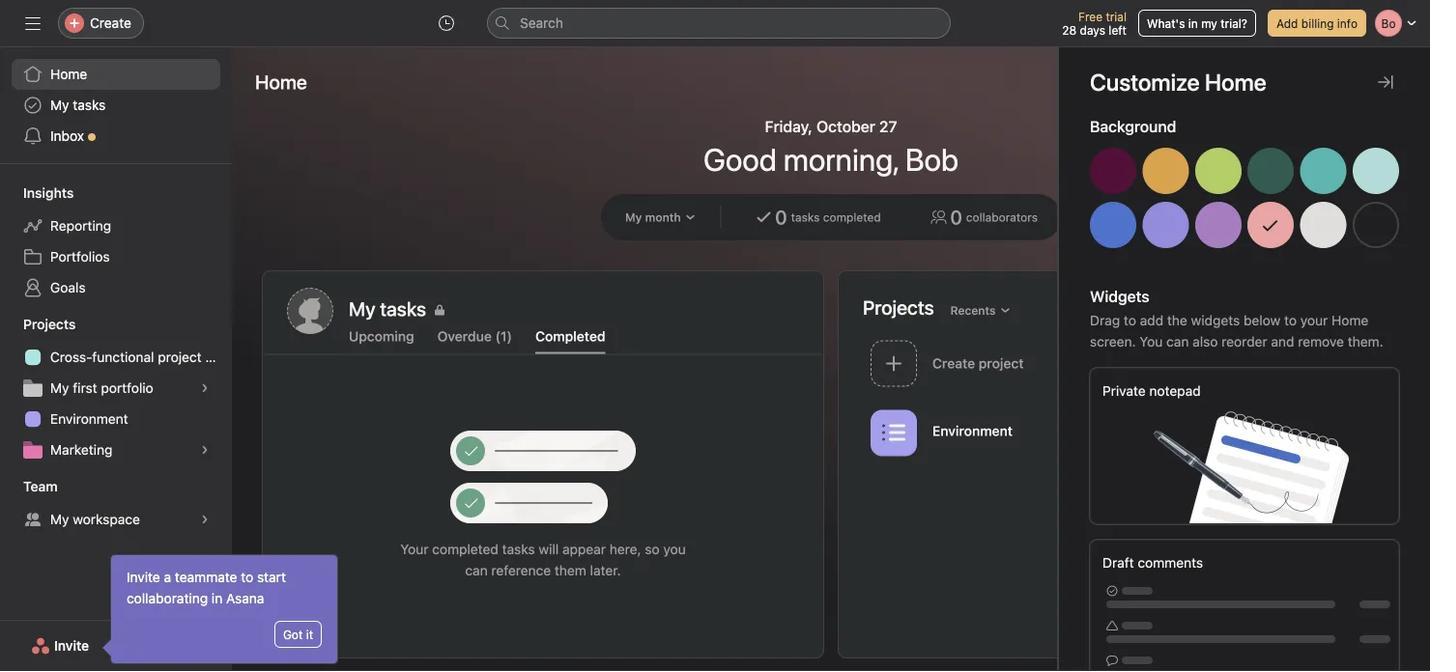 Task type: describe. For each thing, give the bounding box(es) containing it.
my for my workspace
[[50, 512, 69, 528]]

tasks inside your completed tasks will appear here, so you can reference them later.
[[502, 542, 535, 558]]

marketing link
[[12, 435, 220, 466]]

create button
[[58, 8, 144, 39]]

invite a teammate to start collaborating in asana got it
[[127, 570, 313, 642]]

cross- for cross-functional project plan 3 tasks due soon
[[1190, 347, 1233, 363]]

search list box
[[487, 8, 951, 39]]

the
[[1168, 313, 1188, 329]]

see details, marketing image
[[199, 445, 211, 456]]

1 horizontal spatial home
[[255, 71, 307, 93]]

home inside global element
[[50, 66, 87, 82]]

recents button
[[942, 297, 1020, 324]]

bob
[[906, 141, 959, 178]]

your completed tasks will appear here, so you can reference them later.
[[401, 542, 686, 579]]

my tasks
[[50, 97, 106, 113]]

my first portfolio link
[[12, 373, 220, 404]]

insights
[[23, 185, 74, 201]]

0 for tasks completed
[[776, 206, 788, 229]]

below
[[1244, 313, 1281, 329]]

billing
[[1302, 16, 1335, 30]]

28
[[1063, 23, 1077, 37]]

my month button
[[617, 204, 705, 231]]

27
[[880, 117, 898, 136]]

insights button
[[0, 184, 74, 203]]

a
[[164, 570, 171, 586]]

goals link
[[12, 273, 220, 304]]

recents
[[951, 304, 996, 318]]

overdue (1)
[[438, 329, 512, 345]]

search
[[520, 15, 564, 31]]

create project link
[[863, 335, 1120, 396]]

environment link for "create project" link
[[863, 404, 1120, 466]]

what's in my trial?
[[1148, 16, 1248, 30]]

completed for tasks
[[824, 211, 882, 224]]

friday,
[[765, 117, 813, 136]]

draft
[[1103, 555, 1135, 571]]

your
[[1301, 313, 1329, 329]]

collaborators
[[967, 211, 1038, 224]]

cross-functional project plan 3 tasks due soon
[[1190, 347, 1376, 383]]

inbox link
[[12, 121, 220, 152]]

completed for your
[[432, 542, 499, 558]]

invite a teammate to start collaborating in asana tooltip
[[105, 556, 337, 664]]

overdue (1) button
[[438, 329, 512, 354]]

trial
[[1106, 10, 1127, 23]]

background
[[1091, 117, 1177, 136]]

my month
[[626, 211, 681, 224]]

team button
[[0, 478, 58, 497]]

list image
[[883, 422, 906, 445]]

notepad
[[1150, 383, 1201, 399]]

to inside invite a teammate to start collaborating in asana got it
[[241, 570, 254, 586]]

my tasks link
[[349, 296, 800, 323]]

completed button
[[536, 329, 606, 354]]

due
[[1232, 370, 1253, 383]]

so
[[645, 542, 660, 558]]

functional for cross-functional project plan 3 tasks due soon
[[1233, 347, 1297, 363]]

my for my month
[[626, 211, 642, 224]]

good
[[704, 141, 777, 178]]

start
[[257, 570, 286, 586]]

add billing info button
[[1268, 10, 1367, 37]]

morning,
[[784, 141, 899, 178]]

cross-functional project plan
[[50, 350, 232, 365]]

create project
[[933, 356, 1024, 372]]

what's
[[1148, 16, 1186, 30]]

left
[[1109, 23, 1127, 37]]

completed
[[536, 329, 606, 345]]

my first portfolio
[[50, 380, 153, 396]]

widgets
[[1192, 313, 1241, 329]]

widgets
[[1091, 288, 1150, 306]]

your
[[401, 542, 429, 558]]

remove
[[1299, 334, 1345, 350]]

comments
[[1138, 555, 1204, 571]]

global element
[[0, 47, 232, 163]]

drag
[[1091, 313, 1121, 329]]

functional for cross-functional project plan
[[92, 350, 154, 365]]

add
[[1277, 16, 1299, 30]]

project for cross-functional project plan
[[158, 350, 202, 365]]

first
[[73, 380, 97, 396]]

projects button
[[0, 315, 76, 335]]

will
[[539, 542, 559, 558]]

asana
[[226, 591, 264, 607]]

and
[[1272, 334, 1295, 350]]

project for cross-functional project plan 3 tasks due soon
[[1300, 347, 1345, 363]]

appear
[[563, 542, 606, 558]]

also
[[1193, 334, 1219, 350]]

overdue
[[438, 329, 492, 345]]

later.
[[590, 563, 621, 579]]

insights element
[[0, 176, 232, 307]]

invite button
[[18, 629, 102, 664]]

create
[[90, 15, 131, 31]]

portfolios
[[50, 249, 110, 265]]

got it button
[[274, 622, 322, 649]]

tasks inside global element
[[73, 97, 106, 113]]

environment inside projects element
[[50, 411, 128, 427]]

my
[[1202, 16, 1218, 30]]

upcoming button
[[349, 329, 414, 354]]

free
[[1079, 10, 1103, 23]]



Task type: locate. For each thing, give the bounding box(es) containing it.
my down "team"
[[50, 512, 69, 528]]

0 horizontal spatial project
[[158, 350, 202, 365]]

plan for cross-functional project plan
[[205, 350, 232, 365]]

you
[[664, 542, 686, 558]]

0 horizontal spatial environment
[[50, 411, 128, 427]]

trial?
[[1221, 16, 1248, 30]]

completed inside your completed tasks will appear here, so you can reference them later.
[[432, 542, 499, 558]]

invite
[[127, 570, 160, 586], [54, 639, 89, 655]]

tasks inside cross-functional project plan 3 tasks due soon
[[1200, 370, 1229, 383]]

my inside projects element
[[50, 380, 69, 396]]

1 horizontal spatial completed
[[824, 211, 882, 224]]

plan inside projects element
[[205, 350, 232, 365]]

tasks down morning, on the top of the page
[[791, 211, 820, 224]]

free trial 28 days left
[[1063, 10, 1127, 37]]

1 horizontal spatial in
[[1189, 16, 1199, 30]]

1 0 from the left
[[776, 206, 788, 229]]

1 horizontal spatial projects
[[863, 296, 935, 319]]

inbox
[[50, 128, 84, 144]]

project inside cross-functional project plan link
[[158, 350, 202, 365]]

my for my first portfolio
[[50, 380, 69, 396]]

add billing info
[[1277, 16, 1358, 30]]

cross- inside cross-functional project plan 3 tasks due soon
[[1190, 347, 1233, 363]]

projects element
[[0, 307, 232, 470]]

to up the and
[[1285, 313, 1297, 329]]

friday, october 27 good morning, bob
[[704, 117, 959, 178]]

1 horizontal spatial environment link
[[863, 404, 1120, 466]]

got
[[283, 628, 303, 642]]

screen.
[[1091, 334, 1137, 350]]

customize button
[[1289, 206, 1400, 241]]

1 horizontal spatial plan
[[1349, 347, 1376, 363]]

my workspace
[[50, 512, 140, 528]]

home
[[50, 66, 87, 82], [255, 71, 307, 93], [1332, 313, 1369, 329]]

collaborating
[[127, 591, 208, 607]]

1 horizontal spatial 0
[[951, 206, 963, 229]]

0 horizontal spatial projects
[[23, 317, 76, 333]]

functional up soon
[[1233, 347, 1297, 363]]

project
[[1300, 347, 1345, 363], [158, 350, 202, 365]]

home link
[[12, 59, 220, 90]]

my up inbox
[[50, 97, 69, 113]]

environment link down "create project" link
[[863, 404, 1120, 466]]

cross- inside projects element
[[50, 350, 92, 365]]

team
[[23, 479, 58, 495]]

0 vertical spatial can
[[1167, 334, 1190, 350]]

functional
[[1233, 347, 1297, 363], [92, 350, 154, 365]]

0 horizontal spatial 0
[[776, 206, 788, 229]]

functional inside projects element
[[92, 350, 154, 365]]

2 horizontal spatial to
[[1285, 313, 1297, 329]]

0 horizontal spatial cross-
[[50, 350, 92, 365]]

month
[[645, 211, 681, 224]]

0 horizontal spatial completed
[[432, 542, 499, 558]]

environment link
[[12, 404, 220, 435], [863, 404, 1120, 466]]

0 left collaborators
[[951, 206, 963, 229]]

cross-functional project plan link
[[12, 342, 232, 373]]

close customization pane image
[[1379, 74, 1394, 90]]

1 horizontal spatial to
[[1124, 313, 1137, 329]]

to up asana
[[241, 570, 254, 586]]

1 horizontal spatial cross-
[[1190, 347, 1233, 363]]

project down your
[[1300, 347, 1345, 363]]

reorder
[[1222, 334, 1268, 350]]

can
[[1167, 334, 1190, 350], [465, 563, 488, 579]]

my workspace link
[[12, 505, 220, 536]]

can down the "the"
[[1167, 334, 1190, 350]]

see details, my workspace image
[[199, 514, 211, 526]]

hide sidebar image
[[25, 15, 41, 31]]

2 horizontal spatial home
[[1332, 313, 1369, 329]]

2 0 from the left
[[951, 206, 963, 229]]

can inside drag to add the widgets below to your home screen. you can also reorder and remove them.
[[1167, 334, 1190, 350]]

1 horizontal spatial can
[[1167, 334, 1190, 350]]

1 vertical spatial in
[[212, 591, 223, 607]]

0 vertical spatial in
[[1189, 16, 1199, 30]]

upcoming
[[349, 329, 414, 345]]

0 for collaborators
[[951, 206, 963, 229]]

info
[[1338, 16, 1358, 30]]

background option group
[[1091, 148, 1400, 256]]

1 environment link from the left
[[12, 404, 220, 435]]

list image
[[1139, 352, 1163, 376]]

invite inside 'button'
[[54, 639, 89, 655]]

tasks up reference
[[502, 542, 535, 558]]

reference
[[492, 563, 551, 579]]

can inside your completed tasks will appear here, so you can reference them later.
[[465, 563, 488, 579]]

projects
[[863, 296, 935, 319], [23, 317, 76, 333]]

functional up portfolio
[[92, 350, 154, 365]]

projects left recents
[[863, 296, 935, 319]]

my inside dropdown button
[[626, 211, 642, 224]]

tasks up inbox
[[73, 97, 106, 113]]

0 horizontal spatial environment link
[[12, 404, 220, 435]]

add profile photo image
[[287, 288, 334, 335]]

my inside 'teams' element
[[50, 512, 69, 528]]

completed right "your"
[[432, 542, 499, 558]]

1 horizontal spatial environment
[[933, 423, 1013, 439]]

1 horizontal spatial invite
[[127, 570, 160, 586]]

0 horizontal spatial in
[[212, 591, 223, 607]]

0 horizontal spatial to
[[241, 570, 254, 586]]

my
[[50, 97, 69, 113], [626, 211, 642, 224], [50, 380, 69, 396], [50, 512, 69, 528]]

private notepad
[[1103, 383, 1201, 399]]

cross- up first
[[50, 350, 92, 365]]

projects down goals
[[23, 317, 76, 333]]

private
[[1103, 383, 1146, 399]]

search button
[[487, 8, 951, 39]]

my left "month" on the left top of page
[[626, 211, 642, 224]]

plan right "remove"
[[1349, 347, 1376, 363]]

teammate
[[175, 570, 237, 586]]

project inside cross-functional project plan 3 tasks due soon
[[1300, 347, 1345, 363]]

0 vertical spatial completed
[[824, 211, 882, 224]]

completed down morning, on the top of the page
[[824, 211, 882, 224]]

3
[[1190, 370, 1197, 383]]

1 horizontal spatial project
[[1300, 347, 1345, 363]]

1 vertical spatial invite
[[54, 639, 89, 655]]

my tasks link
[[12, 90, 220, 121]]

to
[[1124, 313, 1137, 329], [1285, 313, 1297, 329], [241, 570, 254, 586]]

0 left tasks completed
[[776, 206, 788, 229]]

draft comments
[[1103, 555, 1204, 571]]

environment down create project
[[933, 423, 1013, 439]]

1 horizontal spatial functional
[[1233, 347, 1297, 363]]

tasks right 3
[[1200, 370, 1229, 383]]

in down teammate at left bottom
[[212, 591, 223, 607]]

cross- up 3
[[1190, 347, 1233, 363]]

environment link for cross-functional project plan link
[[12, 404, 220, 435]]

tasks completed
[[791, 211, 882, 224]]

october
[[817, 117, 876, 136]]

them.
[[1348, 334, 1384, 350]]

see details, my first portfolio image
[[199, 383, 211, 394]]

my inside global element
[[50, 97, 69, 113]]

functional inside cross-functional project plan 3 tasks due soon
[[1233, 347, 1297, 363]]

0 horizontal spatial home
[[50, 66, 87, 82]]

what's in my trial? button
[[1139, 10, 1257, 37]]

environment
[[50, 411, 128, 427], [933, 423, 1013, 439]]

history image
[[439, 15, 454, 31]]

my left first
[[50, 380, 69, 396]]

plan up see details, my first portfolio image
[[205, 350, 232, 365]]

teams element
[[0, 470, 232, 539]]

invite for invite
[[54, 639, 89, 655]]

them
[[555, 563, 587, 579]]

invite inside invite a teammate to start collaborating in asana got it
[[127, 570, 160, 586]]

1 vertical spatial can
[[465, 563, 488, 579]]

can left reference
[[465, 563, 488, 579]]

customize home
[[1091, 69, 1267, 96]]

0 horizontal spatial invite
[[54, 639, 89, 655]]

0 vertical spatial invite
[[127, 570, 160, 586]]

my tasks
[[349, 298, 426, 320]]

0 horizontal spatial plan
[[205, 350, 232, 365]]

add
[[1141, 313, 1164, 329]]

here,
[[610, 542, 642, 558]]

plan inside cross-functional project plan 3 tasks due soon
[[1349, 347, 1376, 363]]

it
[[306, 628, 313, 642]]

invite for invite a teammate to start collaborating in asana got it
[[127, 570, 160, 586]]

plan for cross-functional project plan 3 tasks due soon
[[1349, 347, 1376, 363]]

you
[[1140, 334, 1163, 350]]

2 environment link from the left
[[863, 404, 1120, 466]]

completed
[[824, 211, 882, 224], [432, 542, 499, 558]]

days
[[1080, 23, 1106, 37]]

environment link down portfolio
[[12, 404, 220, 435]]

environment down first
[[50, 411, 128, 427]]

1 vertical spatial completed
[[432, 542, 499, 558]]

in left my on the top right of the page
[[1189, 16, 1199, 30]]

home inside drag to add the widgets below to your home screen. you can also reorder and remove them.
[[1332, 313, 1369, 329]]

in inside invite a teammate to start collaborating in asana got it
[[212, 591, 223, 607]]

soon
[[1256, 370, 1283, 383]]

to left add
[[1124, 313, 1137, 329]]

projects inside dropdown button
[[23, 317, 76, 333]]

in inside button
[[1189, 16, 1199, 30]]

cross- for cross-functional project plan
[[50, 350, 92, 365]]

project up see details, my first portfolio image
[[158, 350, 202, 365]]

(1)
[[496, 329, 512, 345]]

environment link inside projects element
[[12, 404, 220, 435]]

0 horizontal spatial functional
[[92, 350, 154, 365]]

my for my tasks
[[50, 97, 69, 113]]

0 horizontal spatial can
[[465, 563, 488, 579]]



Task type: vqa. For each thing, say whether or not it's contained in the screenshot.
topmost completed
yes



